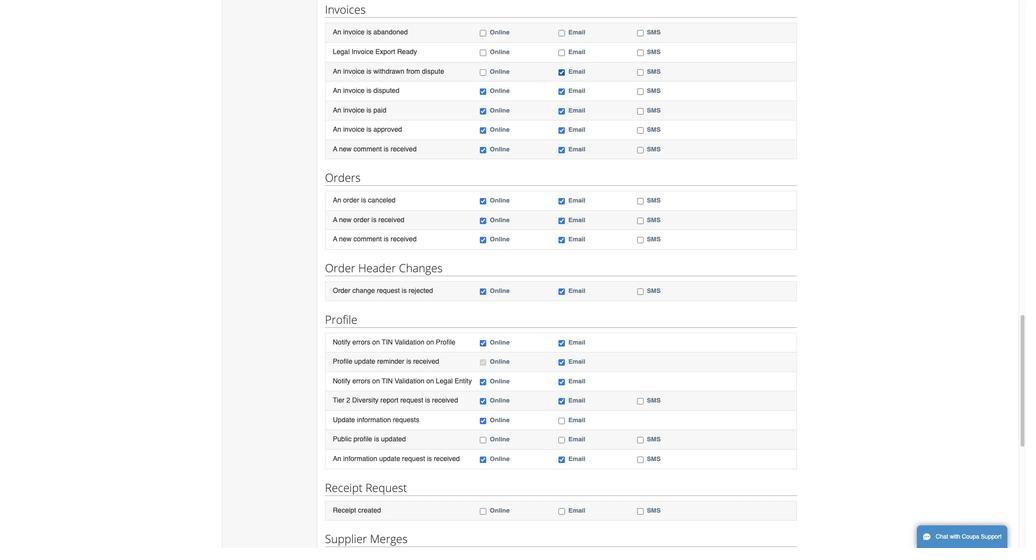 Task type: vqa. For each thing, say whether or not it's contained in the screenshot.
Notify errors on TIN Validation on Legal Entity 'errors'
yes



Task type: locate. For each thing, give the bounding box(es) containing it.
3 online from the top
[[490, 68, 510, 75]]

invoice down an invoice is paid
[[343, 126, 365, 133]]

new down a new order is received
[[339, 235, 352, 243]]

2 vertical spatial a
[[333, 235, 337, 243]]

requests
[[393, 416, 420, 424]]

request down order header changes
[[377, 287, 400, 295]]

1 vertical spatial validation
[[395, 377, 425, 385]]

None checkbox
[[559, 30, 565, 37], [559, 50, 565, 56], [480, 69, 487, 76], [559, 69, 565, 76], [637, 69, 644, 76], [480, 89, 487, 95], [637, 108, 644, 114], [480, 128, 487, 134], [480, 147, 487, 153], [559, 198, 565, 205], [637, 198, 644, 205], [559, 237, 565, 244], [559, 289, 565, 295], [637, 289, 644, 295], [480, 360, 487, 366], [480, 438, 487, 444], [559, 438, 565, 444], [637, 438, 644, 444], [480, 457, 487, 463], [559, 457, 565, 463], [559, 508, 565, 515], [637, 508, 644, 515], [559, 30, 565, 37], [559, 50, 565, 56], [480, 69, 487, 76], [559, 69, 565, 76], [637, 69, 644, 76], [480, 89, 487, 95], [637, 108, 644, 114], [480, 128, 487, 134], [480, 147, 487, 153], [559, 198, 565, 205], [637, 198, 644, 205], [559, 237, 565, 244], [559, 289, 565, 295], [637, 289, 644, 295], [480, 360, 487, 366], [480, 438, 487, 444], [559, 438, 565, 444], [637, 438, 644, 444], [480, 457, 487, 463], [559, 457, 565, 463], [559, 508, 565, 515], [637, 508, 644, 515]]

receipt
[[325, 480, 363, 496], [333, 506, 356, 514]]

a down an order is canceled
[[333, 216, 337, 224]]

1 a new comment is received from the top
[[333, 145, 417, 153]]

1 vertical spatial receipt
[[333, 506, 356, 514]]

on up profile update reminder is received at the bottom of the page
[[372, 338, 380, 346]]

4 invoice from the top
[[343, 106, 365, 114]]

online
[[490, 29, 510, 36], [490, 48, 510, 56], [490, 68, 510, 75], [490, 87, 510, 94], [490, 107, 510, 114], [490, 126, 510, 133], [490, 145, 510, 153], [490, 197, 510, 204], [490, 216, 510, 224], [490, 236, 510, 243], [490, 287, 510, 295], [490, 339, 510, 346], [490, 358, 510, 366], [490, 378, 510, 385], [490, 397, 510, 405], [490, 417, 510, 424], [490, 436, 510, 443], [490, 456, 510, 463], [490, 507, 510, 514]]

updated
[[381, 436, 406, 443]]

validation up tier 2 diversity report request is received
[[395, 377, 425, 385]]

errors up profile update reminder is received at the bottom of the page
[[353, 338, 371, 346]]

entity
[[455, 377, 472, 385]]

chat with coupa support
[[936, 534, 1002, 541]]

canceled
[[368, 196, 396, 204]]

an invoice is disputed
[[333, 87, 400, 94]]

a new comment is received down an invoice is approved
[[333, 145, 417, 153]]

tin
[[382, 338, 393, 346], [382, 377, 393, 385]]

0 vertical spatial update
[[354, 358, 376, 366]]

invoice down invoice
[[343, 67, 365, 75]]

an
[[333, 28, 341, 36], [333, 67, 341, 75], [333, 87, 341, 94], [333, 106, 341, 114], [333, 126, 341, 133], [333, 196, 341, 204], [333, 455, 341, 463]]

5 online from the top
[[490, 107, 510, 114]]

1 vertical spatial request
[[401, 397, 424, 405]]

0 vertical spatial order
[[325, 260, 356, 276]]

order down orders
[[343, 196, 359, 204]]

invoice for paid
[[343, 106, 365, 114]]

5 an from the top
[[333, 126, 341, 133]]

an up an invoice is paid
[[333, 87, 341, 94]]

6 an from the top
[[333, 196, 341, 204]]

a
[[333, 145, 337, 153], [333, 216, 337, 224], [333, 235, 337, 243]]

11 online from the top
[[490, 287, 510, 295]]

notify
[[333, 338, 351, 346], [333, 377, 351, 385]]

1 vertical spatial new
[[339, 216, 352, 224]]

4 an from the top
[[333, 106, 341, 114]]

profile
[[354, 436, 372, 443]]

3 an from the top
[[333, 87, 341, 94]]

profile update reminder is received
[[333, 358, 439, 366]]

1 vertical spatial a
[[333, 216, 337, 224]]

new down an order is canceled
[[339, 216, 352, 224]]

report
[[381, 397, 399, 405]]

1 a from the top
[[333, 145, 337, 153]]

0 vertical spatial a new comment is received
[[333, 145, 417, 153]]

5 invoice from the top
[[343, 126, 365, 133]]

invoice for approved
[[343, 126, 365, 133]]

order down an order is canceled
[[354, 216, 370, 224]]

sms
[[647, 29, 661, 36], [647, 48, 661, 56], [647, 68, 661, 75], [647, 87, 661, 94], [647, 107, 661, 114], [647, 126, 661, 133], [647, 145, 661, 153], [647, 197, 661, 204], [647, 216, 661, 224], [647, 236, 661, 243], [647, 287, 661, 295], [647, 397, 661, 405], [647, 436, 661, 443], [647, 456, 661, 463], [647, 507, 661, 514]]

dispute
[[422, 67, 444, 75]]

2 a from the top
[[333, 216, 337, 224]]

an up an invoice is disputed
[[333, 67, 341, 75]]

new up orders
[[339, 145, 352, 153]]

request
[[366, 480, 407, 496]]

9 online from the top
[[490, 216, 510, 224]]

1 invoice from the top
[[343, 28, 365, 36]]

1 online from the top
[[490, 29, 510, 36]]

2 invoice from the top
[[343, 67, 365, 75]]

0 vertical spatial notify
[[333, 338, 351, 346]]

0 vertical spatial request
[[377, 287, 400, 295]]

comment down an invoice is approved
[[354, 145, 382, 153]]

on left entity
[[427, 377, 434, 385]]

errors up diversity
[[353, 377, 371, 385]]

invoice down an invoice is disputed
[[343, 106, 365, 114]]

1 vertical spatial notify
[[333, 377, 351, 385]]

an for an information update request is received
[[333, 455, 341, 463]]

legal
[[333, 48, 350, 56], [436, 377, 453, 385]]

tin for legal
[[382, 377, 393, 385]]

reminder
[[377, 358, 405, 366]]

8 email from the top
[[569, 197, 586, 204]]

1 email from the top
[[569, 29, 586, 36]]

receipt for receipt created
[[333, 506, 356, 514]]

profile
[[325, 312, 358, 327], [436, 338, 456, 346], [333, 358, 353, 366]]

information
[[357, 416, 391, 424], [343, 455, 377, 463]]

1 vertical spatial order
[[333, 287, 351, 295]]

0 vertical spatial validation
[[395, 338, 425, 346]]

invoice up invoice
[[343, 28, 365, 36]]

an invoice is paid
[[333, 106, 387, 114]]

0 vertical spatial new
[[339, 145, 352, 153]]

15 email from the top
[[569, 397, 586, 405]]

on
[[372, 338, 380, 346], [427, 338, 434, 346], [372, 377, 380, 385], [427, 377, 434, 385]]

request
[[377, 287, 400, 295], [401, 397, 424, 405], [402, 455, 425, 463]]

receipt up receipt created at the left of page
[[325, 480, 363, 496]]

2 tin from the top
[[382, 377, 393, 385]]

update left reminder
[[354, 358, 376, 366]]

receipt left created
[[333, 506, 356, 514]]

0 vertical spatial receipt
[[325, 480, 363, 496]]

paid
[[374, 106, 387, 114]]

validation for legal
[[395, 377, 425, 385]]

change
[[353, 287, 375, 295]]

information for an
[[343, 455, 377, 463]]

notify up tier at bottom left
[[333, 377, 351, 385]]

header
[[359, 260, 396, 276]]

1 vertical spatial profile
[[436, 338, 456, 346]]

ready
[[397, 48, 417, 56]]

2 vertical spatial new
[[339, 235, 352, 243]]

1 validation from the top
[[395, 338, 425, 346]]

2 errors from the top
[[353, 377, 371, 385]]

8 sms from the top
[[647, 197, 661, 204]]

legal left invoice
[[333, 48, 350, 56]]

1 vertical spatial update
[[379, 455, 400, 463]]

0 vertical spatial tin
[[382, 338, 393, 346]]

profile up entity
[[436, 338, 456, 346]]

12 sms from the top
[[647, 397, 661, 405]]

profile for profile
[[325, 312, 358, 327]]

a new comment is received
[[333, 145, 417, 153], [333, 235, 417, 243]]

received
[[391, 145, 417, 153], [379, 216, 405, 224], [391, 235, 417, 243], [413, 358, 439, 366], [432, 397, 458, 405], [434, 455, 460, 463]]

an down an invoice is disputed
[[333, 106, 341, 114]]

tier 2 diversity report request is received
[[333, 397, 458, 405]]

validation up reminder
[[395, 338, 425, 346]]

notify errors on tin validation on legal entity
[[333, 377, 472, 385]]

1 errors from the top
[[353, 338, 371, 346]]

errors
[[353, 338, 371, 346], [353, 377, 371, 385]]

18 email from the top
[[569, 456, 586, 463]]

validation for profile
[[395, 338, 425, 346]]

order up change
[[325, 260, 356, 276]]

0 vertical spatial errors
[[353, 338, 371, 346]]

an down public
[[333, 455, 341, 463]]

comment
[[354, 145, 382, 153], [354, 235, 382, 243]]

an for an invoice is abandoned
[[333, 28, 341, 36]]

is
[[367, 28, 372, 36], [367, 67, 372, 75], [367, 87, 372, 94], [367, 106, 372, 114], [367, 126, 372, 133], [384, 145, 389, 153], [361, 196, 366, 204], [372, 216, 377, 224], [384, 235, 389, 243], [402, 287, 407, 295], [407, 358, 412, 366], [425, 397, 430, 405], [374, 436, 379, 443], [427, 455, 432, 463]]

12 online from the top
[[490, 339, 510, 346]]

2
[[347, 397, 350, 405]]

receipt request
[[325, 480, 407, 496]]

new
[[339, 145, 352, 153], [339, 216, 352, 224], [339, 235, 352, 243]]

an down invoices
[[333, 28, 341, 36]]

2 an from the top
[[333, 67, 341, 75]]

information down "profile" on the bottom
[[343, 455, 377, 463]]

0 horizontal spatial legal
[[333, 48, 350, 56]]

3 new from the top
[[339, 235, 352, 243]]

an down an invoice is paid
[[333, 126, 341, 133]]

tin up profile update reminder is received at the bottom of the page
[[382, 338, 393, 346]]

an information update request is received
[[333, 455, 460, 463]]

legal left entity
[[436, 377, 453, 385]]

update
[[333, 416, 355, 424]]

validation
[[395, 338, 425, 346], [395, 377, 425, 385]]

an down orders
[[333, 196, 341, 204]]

profile down change
[[325, 312, 358, 327]]

0 vertical spatial comment
[[354, 145, 382, 153]]

from
[[407, 67, 420, 75]]

9 sms from the top
[[647, 216, 661, 224]]

0 vertical spatial profile
[[325, 312, 358, 327]]

19 online from the top
[[490, 507, 510, 514]]

profile up tier at bottom left
[[333, 358, 353, 366]]

0 vertical spatial a
[[333, 145, 337, 153]]

notify up profile update reminder is received at the bottom of the page
[[333, 338, 351, 346]]

None checkbox
[[480, 30, 487, 37], [637, 30, 644, 37], [480, 50, 487, 56], [637, 50, 644, 56], [559, 89, 565, 95], [637, 89, 644, 95], [480, 108, 487, 114], [559, 108, 565, 114], [559, 128, 565, 134], [637, 128, 644, 134], [559, 147, 565, 153], [637, 147, 644, 153], [480, 198, 487, 205], [480, 218, 487, 224], [559, 218, 565, 224], [637, 218, 644, 224], [480, 237, 487, 244], [637, 237, 644, 244], [480, 289, 487, 295], [480, 340, 487, 347], [559, 340, 565, 347], [559, 360, 565, 366], [480, 379, 487, 386], [559, 379, 565, 386], [480, 399, 487, 405], [559, 399, 565, 405], [637, 399, 644, 405], [480, 418, 487, 424], [559, 418, 565, 424], [637, 457, 644, 463], [480, 508, 487, 515], [480, 30, 487, 37], [637, 30, 644, 37], [480, 50, 487, 56], [637, 50, 644, 56], [559, 89, 565, 95], [637, 89, 644, 95], [480, 108, 487, 114], [559, 108, 565, 114], [559, 128, 565, 134], [637, 128, 644, 134], [559, 147, 565, 153], [637, 147, 644, 153], [480, 198, 487, 205], [480, 218, 487, 224], [559, 218, 565, 224], [637, 218, 644, 224], [480, 237, 487, 244], [637, 237, 644, 244], [480, 289, 487, 295], [480, 340, 487, 347], [559, 340, 565, 347], [559, 360, 565, 366], [480, 379, 487, 386], [559, 379, 565, 386], [480, 399, 487, 405], [559, 399, 565, 405], [637, 399, 644, 405], [480, 418, 487, 424], [559, 418, 565, 424], [637, 457, 644, 463], [480, 508, 487, 515]]

order
[[343, 196, 359, 204], [354, 216, 370, 224]]

invoice
[[343, 28, 365, 36], [343, 67, 365, 75], [343, 87, 365, 94], [343, 106, 365, 114], [343, 126, 365, 133]]

7 an from the top
[[333, 455, 341, 463]]

public
[[333, 436, 352, 443]]

tin down profile update reminder is received at the bottom of the page
[[382, 377, 393, 385]]

2 email from the top
[[569, 48, 586, 56]]

2 online from the top
[[490, 48, 510, 56]]

1 vertical spatial tin
[[382, 377, 393, 385]]

invoice up an invoice is paid
[[343, 87, 365, 94]]

13 sms from the top
[[647, 436, 661, 443]]

0 vertical spatial information
[[357, 416, 391, 424]]

14 email from the top
[[569, 378, 586, 385]]

2 notify from the top
[[333, 377, 351, 385]]

update
[[354, 358, 376, 366], [379, 455, 400, 463]]

1 vertical spatial comment
[[354, 235, 382, 243]]

1 an from the top
[[333, 28, 341, 36]]

update down updated
[[379, 455, 400, 463]]

3 invoice from the top
[[343, 87, 365, 94]]

1 vertical spatial information
[[343, 455, 377, 463]]

comment down a new order is received
[[354, 235, 382, 243]]

invoices
[[325, 2, 366, 17]]

1 vertical spatial a new comment is received
[[333, 235, 417, 243]]

changes
[[399, 260, 443, 276]]

notify for notify errors on tin validation on legal entity
[[333, 377, 351, 385]]

rejected
[[409, 287, 433, 295]]

1 horizontal spatial legal
[[436, 377, 453, 385]]

information for update
[[357, 416, 391, 424]]

1 vertical spatial legal
[[436, 377, 453, 385]]

1 tin from the top
[[382, 338, 393, 346]]

1 notify from the top
[[333, 338, 351, 346]]

information up public profile is updated at the left bottom
[[357, 416, 391, 424]]

diversity
[[352, 397, 379, 405]]

request up requests
[[401, 397, 424, 405]]

order left change
[[333, 287, 351, 295]]

a down a new order is received
[[333, 235, 337, 243]]

email
[[569, 29, 586, 36], [569, 48, 586, 56], [569, 68, 586, 75], [569, 87, 586, 94], [569, 107, 586, 114], [569, 126, 586, 133], [569, 145, 586, 153], [569, 197, 586, 204], [569, 216, 586, 224], [569, 236, 586, 243], [569, 287, 586, 295], [569, 339, 586, 346], [569, 358, 586, 366], [569, 378, 586, 385], [569, 397, 586, 405], [569, 417, 586, 424], [569, 436, 586, 443], [569, 456, 586, 463], [569, 507, 586, 514]]

11 email from the top
[[569, 287, 586, 295]]

a up orders
[[333, 145, 337, 153]]

request down updated
[[402, 455, 425, 463]]

invoice for disputed
[[343, 87, 365, 94]]

2 vertical spatial profile
[[333, 358, 353, 366]]

14 online from the top
[[490, 378, 510, 385]]

2 validation from the top
[[395, 377, 425, 385]]

with
[[950, 534, 961, 541]]

1 vertical spatial errors
[[353, 377, 371, 385]]

a new comment is received down a new order is received
[[333, 235, 417, 243]]

2 new from the top
[[339, 216, 352, 224]]

order
[[325, 260, 356, 276], [333, 287, 351, 295]]



Task type: describe. For each thing, give the bounding box(es) containing it.
tin for profile
[[382, 338, 393, 346]]

invoice for withdrawn
[[343, 67, 365, 75]]

merges
[[370, 531, 408, 547]]

an invoice is approved
[[333, 126, 402, 133]]

4 sms from the top
[[647, 87, 661, 94]]

0 vertical spatial legal
[[333, 48, 350, 56]]

7 sms from the top
[[647, 145, 661, 153]]

10 online from the top
[[490, 236, 510, 243]]

invoice for abandoned
[[343, 28, 365, 36]]

3 a from the top
[[333, 235, 337, 243]]

notify for notify errors on tin validation on profile
[[333, 338, 351, 346]]

17 online from the top
[[490, 436, 510, 443]]

update information requests
[[333, 416, 420, 424]]

an invoice is withdrawn from dispute
[[333, 67, 444, 75]]

an for an order is canceled
[[333, 196, 341, 204]]

16 email from the top
[[569, 417, 586, 424]]

15 sms from the top
[[647, 507, 661, 514]]

2 vertical spatial request
[[402, 455, 425, 463]]

18 online from the top
[[490, 456, 510, 463]]

supplier merges
[[325, 531, 408, 547]]

abandoned
[[374, 28, 408, 36]]

an for an invoice is approved
[[333, 126, 341, 133]]

order header changes
[[325, 260, 443, 276]]

2 a new comment is received from the top
[[333, 235, 417, 243]]

on down profile update reminder is received at the bottom of the page
[[372, 377, 380, 385]]

2 sms from the top
[[647, 48, 661, 56]]

errors for notify errors on tin validation on profile
[[353, 338, 371, 346]]

chat with coupa support button
[[917, 526, 1008, 549]]

export
[[376, 48, 395, 56]]

order for order header changes
[[325, 260, 356, 276]]

6 online from the top
[[490, 126, 510, 133]]

an for an invoice is disputed
[[333, 87, 341, 94]]

receipt for receipt request
[[325, 480, 363, 496]]

2 comment from the top
[[354, 235, 382, 243]]

created
[[358, 506, 381, 514]]

legal invoice export ready
[[333, 48, 417, 56]]

chat
[[936, 534, 949, 541]]

errors for notify errors on tin validation on legal entity
[[353, 377, 371, 385]]

withdrawn
[[374, 67, 405, 75]]

public profile is updated
[[333, 436, 406, 443]]

0 vertical spatial order
[[343, 196, 359, 204]]

support
[[982, 534, 1002, 541]]

10 email from the top
[[569, 236, 586, 243]]

15 online from the top
[[490, 397, 510, 405]]

receipt created
[[333, 506, 381, 514]]

13 online from the top
[[490, 358, 510, 366]]

3 email from the top
[[569, 68, 586, 75]]

an for an invoice is withdrawn from dispute
[[333, 67, 341, 75]]

6 email from the top
[[569, 126, 586, 133]]

0 horizontal spatial update
[[354, 358, 376, 366]]

4 email from the top
[[569, 87, 586, 94]]

invoice
[[352, 48, 374, 56]]

8 online from the top
[[490, 197, 510, 204]]

14 sms from the top
[[647, 456, 661, 463]]

19 email from the top
[[569, 507, 586, 514]]

5 email from the top
[[569, 107, 586, 114]]

3 sms from the top
[[647, 68, 661, 75]]

1 new from the top
[[339, 145, 352, 153]]

10 sms from the top
[[647, 236, 661, 243]]

11 sms from the top
[[647, 287, 661, 295]]

17 email from the top
[[569, 436, 586, 443]]

supplier
[[325, 531, 367, 547]]

1 vertical spatial order
[[354, 216, 370, 224]]

approved
[[374, 126, 402, 133]]

12 email from the top
[[569, 339, 586, 346]]

4 online from the top
[[490, 87, 510, 94]]

disputed
[[374, 87, 400, 94]]

on up the notify errors on tin validation on legal entity at the left of the page
[[427, 338, 434, 346]]

5 sms from the top
[[647, 107, 661, 114]]

an invoice is abandoned
[[333, 28, 408, 36]]

13 email from the top
[[569, 358, 586, 366]]

orders
[[325, 170, 361, 186]]

1 sms from the top
[[647, 29, 661, 36]]

16 online from the top
[[490, 417, 510, 424]]

an order is canceled
[[333, 196, 396, 204]]

coupa
[[963, 534, 980, 541]]

tier
[[333, 397, 345, 405]]

an for an invoice is paid
[[333, 106, 341, 114]]

6 sms from the top
[[647, 126, 661, 133]]

a new order is received
[[333, 216, 405, 224]]

profile for profile update reminder is received
[[333, 358, 353, 366]]

order change request is rejected
[[333, 287, 433, 295]]

7 online from the top
[[490, 145, 510, 153]]

order for order change request is rejected
[[333, 287, 351, 295]]

1 horizontal spatial update
[[379, 455, 400, 463]]

1 comment from the top
[[354, 145, 382, 153]]

7 email from the top
[[569, 145, 586, 153]]

9 email from the top
[[569, 216, 586, 224]]

notify errors on tin validation on profile
[[333, 338, 456, 346]]



